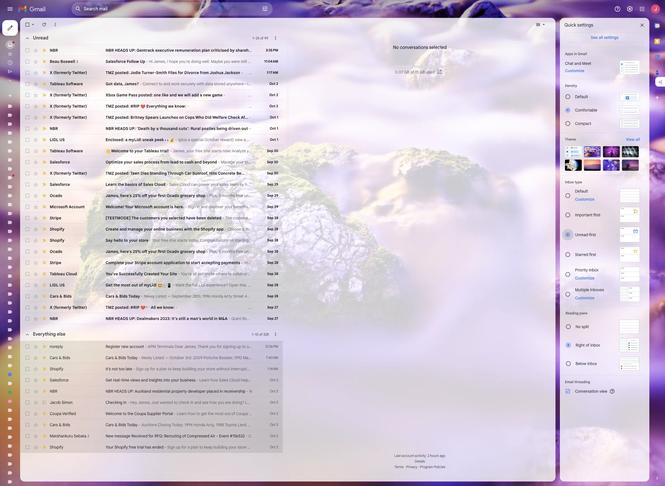 Task type: vqa. For each thing, say whether or not it's contained in the screenshot.
the topmost the interruption.
yes



Task type: describe. For each thing, give the bounding box(es) containing it.
theme element
[[566, 137, 577, 142]]

grocery for sep 29
[[180, 193, 195, 198]]

28 for you've successfully created your site -
[[275, 272, 279, 276]]

customize for default
[[576, 197, 595, 202]]

twitter) for tmz posted: britney spears launches on cops who did welfare check af... -
[[72, 115, 87, 120]]

2 gb from the left
[[420, 70, 426, 75]]

7 28 from the top
[[275, 283, 279, 287]]

inbox type element
[[566, 180, 641, 184]]

site
[[170, 272, 177, 277]]

xbox game pass posted: one like and we will add a new game -
[[106, 93, 227, 98]]

in inside unread tab panel
[[214, 316, 218, 321]]

2 inside last account activity: 2 hours ago details terms · privacy · program policies
[[428, 454, 430, 458]]

man's
[[190, 316, 201, 321]]

oct for cars & bids today
[[270, 423, 276, 427]]

remuneration
[[175, 48, 201, 53]]

have inside everything else tab panel
[[280, 400, 288, 405]]

if
[[269, 400, 271, 405]]

microsoft account
[[50, 205, 85, 210]]

1 horizontal spatial cloud
[[154, 182, 166, 187]]

trial inside everything else tab panel
[[137, 445, 144, 450]]

the left the most
[[114, 283, 120, 288]]

follow link to manage storage image
[[438, 69, 443, 75]]

we for everything we know:
[[168, 104, 174, 109]]

shopify for your shopify free trial has ended
[[50, 445, 63, 450]]

2 for got data, james?
[[277, 82, 279, 86]]

oct for xbox game pass posted: one like and we will add a new game
[[270, 93, 276, 97]]

lidl for get the most out of mylidl
[[50, 283, 59, 288]]

we for all we know:
[[157, 305, 162, 310]]

get the most out of mylidl
[[106, 283, 158, 288]]

1 – 25 of 99
[[253, 36, 268, 40]]

in right placed
[[220, 389, 223, 394]]

1 horizontal spatial up
[[176, 445, 181, 450]]

row containing microsoft account
[[20, 201, 283, 213]]

ocado up is
[[167, 193, 179, 198]]

new inside unread tab panel
[[203, 93, 211, 98]]

3 x (formerly twitter) from the top
[[50, 104, 87, 109]]

28 for say hello to your store - your free trial starts today. congratulations on starting your journey with shopify. ﻿͏ ﻿͏ ﻿͏ ﻿͏ ﻿͏ ﻿͏ ﻿͏ ﻿͏ ﻿͏ ﻿͏ ﻿͏ ﻿͏ ﻿͏ ﻿͏ ﻿͏ ﻿͏ ﻿͏ ﻿͏ ﻿͏ ﻿͏ ﻿͏ ﻿͏ ﻿͏ ﻿͏ ﻿͏ ﻿͏ ﻿͏ ﻿͏ ﻿͏ ﻿͏ ﻿͏ ﻿͏ ﻿͏ ﻿͏ ﻿͏ ﻿͏ ﻿͏ ﻿͏ ﻿͏
[[275, 238, 279, 243]]

of right 25
[[261, 36, 264, 40]]

2 tmz from the top
[[106, 104, 114, 109]]

oct 2 for got data, james?
[[270, 82, 279, 86]]

quick settings element
[[565, 22, 594, 32]]

1 vertical spatial on
[[230, 238, 234, 243]]

sep 27 for tmz posted: #rip
[[268, 306, 279, 310]]

1 for tmz posted: britney spears launches on cops who did welfare check af...
[[277, 115, 279, 119]]

email threading
[[566, 380, 591, 384]]

your inside everything else tab panel
[[106, 445, 114, 450]]

29 for learn the basics of sales cloud -
[[275, 182, 279, 187]]

welcome for welcome to the coupa supplier portal -
[[106, 412, 122, 417]]

oct for got data, james?
[[270, 82, 276, 86]]

oct for tmz posted: britney spears launches on cops who did welfare check af...
[[270, 115, 276, 119]]

too
[[119, 367, 125, 372]]

app
[[217, 227, 224, 232]]

threading
[[575, 380, 591, 384]]

2 · from the left
[[419, 465, 420, 469]]

a up 'insights' on the bottom
[[156, 367, 159, 372]]

customize inside chat and meet customize
[[566, 68, 585, 73]]

compact
[[576, 121, 592, 126]]

2 microsoft from the left
[[135, 205, 153, 210]]

welcome to your tableau trial!
[[110, 149, 169, 154]]

7 row from the top
[[20, 112, 283, 123]]

posted: left britney
[[115, 115, 130, 120]]

into
[[164, 378, 170, 383]]

email threading element
[[566, 380, 641, 384]]

account left is
[[154, 205, 169, 210]]

it's inside everything else tab panel
[[106, 367, 111, 372]]

here's for sep 28
[[120, 249, 132, 254]]

tableau for sep 28
[[50, 272, 65, 277]]

0 horizontal spatial up
[[145, 367, 149, 372]]

to right lead
[[180, 160, 184, 165]]

cars up new
[[106, 423, 114, 428]]

inbox section options image
[[273, 35, 279, 41]]

compressed
[[187, 434, 210, 439]]

you've
[[106, 272, 118, 277]]

sep 29 for james, here's 25% off your first ocado grocery shop -
[[268, 194, 279, 198]]

else
[[57, 332, 66, 337]]

trial inside unread tab panel
[[169, 238, 176, 243]]

0 horizontal spatial out
[[132, 283, 138, 288]]

priority
[[576, 268, 589, 273]]

0 vertical spatial without
[[217, 367, 230, 372]]

30 for tmz posted: teen dies standing through car sunroof, hits concrete be... -
[[274, 171, 279, 175]]

1 microsoft from the left
[[50, 205, 68, 210]]

29 row from the top
[[20, 375, 283, 386]]

of right rerouting
[[182, 434, 186, 439]]

2 for new message received for rfq: rerouting of compressed air  - event #156532
[[277, 434, 279, 438]]

of left sales
[[138, 182, 142, 187]]

more image
[[53, 22, 58, 27]]

welfare
[[213, 115, 227, 120]]

stripe up you've successfully created your site -
[[135, 260, 146, 266]]

advanced search options image
[[260, 3, 271, 14]]

1 row from the top
[[20, 45, 283, 56]]

customize button for priority inbox
[[572, 275, 599, 282]]

#rip for oct
[[131, 104, 140, 109]]

29 for welcome! your microsoft account is here. -
[[275, 205, 279, 209]]

bids up matshankutu sebata 2
[[63, 423, 70, 428]]

1 gb from the left
[[405, 70, 410, 75]]

below
[[576, 361, 587, 367]]

used
[[427, 70, 435, 75]]

bids up the too
[[119, 356, 126, 361]]

& down get the most out of mylidl
[[116, 294, 118, 299]]

14 row from the top
[[20, 190, 283, 201]]

create and manage your online business with the shopify app -
[[106, 227, 228, 232]]

2 cars & bids from the top
[[50, 356, 70, 361]]

your left 'online'
[[144, 227, 153, 232]]

up: for auckland
[[128, 389, 134, 394]]

0 vertical spatial by
[[230, 48, 235, 53]]

nbr heads up: auckland residential property developer placed in receivership -
[[106, 389, 250, 394]]

shopify for say hello to your store
[[50, 238, 65, 243]]

sep 29 for welcome! your microsoft account is here. -
[[268, 205, 279, 209]]

tableau software for oct
[[50, 81, 83, 86]]

just
[[152, 400, 159, 405]]

message
[[115, 434, 131, 439]]

3 row from the top
[[20, 67, 283, 78]]

world
[[202, 316, 213, 321]]

cars up "matshankutu"
[[50, 423, 58, 428]]

5 row from the top
[[20, 90, 283, 101]]

business inside everything else tab panel
[[180, 378, 196, 383]]

peek
[[155, 137, 164, 142]]

2 inside matshankutu sebata 2
[[88, 434, 89, 439]]

cash
[[185, 160, 194, 165]]

unread tab panel
[[20, 31, 335, 325]]

– for 25
[[254, 36, 256, 40]]

lidl us for enclosed:
[[50, 137, 65, 142]]

3 (formerly from the top
[[54, 104, 71, 109]]

of left 15
[[411, 70, 415, 75]]

0 horizontal spatial from
[[161, 160, 170, 165]]

conversation
[[576, 389, 599, 394]]

and right like at left
[[170, 93, 177, 98]]

0 vertical spatial inbox
[[566, 180, 575, 184]]

& down noreply
[[59, 356, 62, 361]]

1 vertical spatial inbox
[[588, 361, 598, 367]]

oct 2 for your shopify free trial has ended
[[270, 445, 279, 450]]

bids down noreply
[[63, 356, 70, 361]]

👋 image
[[106, 149, 110, 154]]

2 for cars & bids today
[[277, 423, 279, 427]]

split
[[582, 325, 590, 330]]

1 coupa from the left
[[50, 412, 62, 417]]

grocery for sep 28
[[180, 249, 195, 254]]

1 horizontal spatial without
[[248, 445, 261, 450]]

10 row from the top
[[20, 145, 283, 157]]

- ‌ ‌ ‌ ‌ ‌ ‌ ‌ ‌ ‌ ‌ ‌ ‌ ‌ ‌ ‌ ‌ ‌ ‌ ‌ ‌ ‌ ‌ ‌ ‌ ‌ ‌ ‌ ‌ ‌ ‌ ‌ ‌ ‌ ‌ ‌ ‌ ‌ ‌ ‌ ‌ ‌ ‌ ‌ ‌ ‌ ‌ ‌ ‌ ‌ ‌ ‌ ‌ ‌ ‌ ‌ ‌ ‌ ‌ ‌ ‌ ‌ ‌ ‌ ‌ ‌ ‌ ‌ ‌ ‌ ‌ ‌ ‌ ‌ ‌ ‌ ‌ ‌ ‌ ‌ ‌ ‌ ‌ ‌ ‌ ‌ ‌ ‌ ‌ ‌ ‌ ‌ ‌ ‌ ‌ ‌ ‌ ‌ ‌ ‌ ‌ ‌ for sep 27
[[175, 305, 279, 310]]

chat and meet customize
[[566, 61, 592, 73]]

bids down the most
[[119, 294, 128, 299]]

13 row from the top
[[20, 179, 283, 190]]

for left rfq:
[[149, 434, 154, 439]]

know: for everything we know:
[[175, 104, 186, 109]]

5 tmz from the top
[[106, 305, 114, 310]]

nbr heads up: 'death by a thousand cuts': rural posties being driven out -
[[106, 126, 252, 131]]

through
[[168, 171, 184, 176]]

tmz for tmz posted: jodie turner-smith files for divorce from joshua jackson
[[106, 70, 114, 75]]

gmail
[[579, 52, 588, 56]]

cuts':
[[179, 126, 190, 131]]

2 cars & bids today - from the top
[[106, 356, 142, 361]]

19 row from the top
[[20, 246, 283, 257]]

did
[[205, 115, 212, 120]]

noreply
[[50, 344, 63, 349]]

type
[[575, 180, 583, 184]]

20 row from the top
[[20, 257, 283, 269]]

register new account -
[[106, 344, 148, 349]]

to left start
[[186, 260, 190, 266]]

get real-time views and insights into your business -
[[106, 378, 200, 383]]

oct for checking in
[[270, 401, 276, 405]]

to left 'check'
[[174, 400, 178, 405]]

starred first
[[576, 252, 597, 257]]

your left site
[[160, 272, 169, 277]]

for up the get real-time views and insights into your business -
[[150, 367, 155, 372]]

💰 image
[[170, 138, 175, 143]]

sep for 17th row from the top of the main content containing unread
[[268, 227, 274, 231]]

unread button
[[22, 33, 51, 44]]

wanted
[[160, 400, 173, 405]]

supplier
[[147, 412, 162, 417]]

the up today.
[[194, 227, 200, 232]]

1 horizontal spatial keep
[[204, 445, 213, 450]]

0 vertical spatial keep
[[173, 367, 182, 372]]

6 x from the top
[[50, 305, 53, 310]]

ocado up application on the bottom of page
[[167, 249, 179, 254]]

23 row from the top
[[20, 291, 283, 302]]

store inside unread tab panel
[[139, 238, 149, 243]]

help!
[[330, 400, 338, 405]]

🕊 image
[[145, 306, 150, 310]]

it's inside unread tab panel
[[172, 316, 178, 321]]

theme
[[566, 137, 577, 142]]

row containing beau boswell
[[20, 56, 283, 67]]

(formerly for tmz posted: teen dies standing through car sunroof, hits concrete be... -
[[54, 171, 71, 176]]

of down you've successfully created your site -
[[139, 283, 143, 288]]

view all button
[[623, 136, 644, 143]]

shopify.
[[281, 238, 296, 243]]

the inside everything else tab panel
[[128, 412, 134, 417]]

12 row from the top
[[20, 168, 283, 179]]

james?
[[124, 81, 139, 86]]

your down sales
[[148, 193, 157, 198]]

in right apps
[[575, 52, 578, 56]]

1 horizontal spatial mylidl
[[144, 283, 157, 288]]

customers
[[140, 216, 160, 221]]

cars down you've
[[106, 294, 115, 299]]

everything else tab panel
[[20, 325, 360, 453]]

1 vertical spatial sign
[[168, 445, 175, 450]]

1 vertical spatial building
[[214, 445, 228, 450]]

hello
[[114, 238, 123, 243]]

rerouting
[[164, 434, 181, 439]]

bids down tableau cloud on the bottom left
[[64, 294, 72, 299]]

james, for sep 29
[[106, 193, 119, 198]]

1 vertical spatial store
[[207, 367, 216, 372]]

👀 image
[[165, 138, 170, 143]]

posted: left teen
[[115, 171, 130, 176]]

and left see on the left
[[195, 400, 201, 405]]

2 for get real-time views and insights into your business
[[277, 378, 279, 382]]

you inside unread tab panel
[[161, 216, 168, 221]]

1 for enclosed: a mylidl sneak peek
[[277, 138, 279, 142]]

for inside unread tab panel
[[178, 70, 184, 75]]

1 vertical spatial plan
[[160, 367, 167, 372]]

your left journey
[[250, 238, 258, 243]]

starred
[[576, 252, 589, 257]]

11:04 am
[[265, 59, 279, 64]]

& up "matshankutu"
[[59, 423, 62, 428]]

manage
[[128, 227, 143, 232]]

1 jacob from the left
[[50, 400, 61, 405]]

sep for 14th row from the bottom
[[268, 283, 274, 287]]

3 twitter) from the top
[[72, 104, 87, 109]]

to right hello
[[124, 238, 128, 243]]

1 default from the top
[[576, 94, 589, 99]]

your down #156532
[[229, 445, 237, 450]]

bids up the message
[[119, 423, 126, 428]]

density
[[566, 84, 578, 88]]

refresh image
[[41, 22, 47, 27]]

here's for sep 29
[[120, 193, 132, 198]]

25 row from the top
[[20, 313, 283, 325]]

be...
[[237, 171, 245, 176]]

first up "welcome! your microsoft account is here. -"
[[158, 193, 166, 198]]

sep for 13th row from the bottom
[[268, 294, 274, 299]]

a right still
[[187, 316, 189, 321]]

me
[[252, 400, 258, 405]]

get for get the most out of mylidl
[[106, 283, 113, 288]]

7 sep 28 from the top
[[268, 283, 279, 287]]

oct for nbr heads up: auckland residential property developer placed in receivership
[[270, 389, 276, 394]]

salesforce for optimize
[[50, 160, 70, 165]]

99
[[265, 36, 268, 40]]

the
[[132, 216, 139, 221]]

lead
[[171, 160, 179, 165]]

tmz posted: #rip for oct
[[106, 104, 141, 109]]

today for oct
[[127, 423, 138, 428]]

a down 'compressed' in the bottom of the page
[[188, 445, 190, 450]]

tmz posted: #rip for sep
[[106, 305, 141, 310]]

start
[[191, 260, 200, 266]]

ocado up tableau cloud on the bottom left
[[50, 249, 62, 254]]

right of inbox
[[576, 343, 601, 348]]

oct for get real-time views and insights into your business
[[270, 378, 276, 382]]

your up the
[[125, 205, 134, 210]]

1 vertical spatial today
[[127, 356, 138, 361]]

deleted
[[207, 216, 222, 221]]

& down tableau cloud on the bottom left
[[60, 294, 63, 299]]

1 · from the left
[[405, 465, 406, 469]]

salesforce for get
[[50, 378, 69, 383]]

first up application on the bottom of page
[[158, 249, 166, 254]]

2 horizontal spatial you
[[272, 400, 279, 405]]

priority inbox
[[576, 268, 599, 273]]

6 x (formerly twitter) from the top
[[50, 305, 87, 310]]

posted: left 💔 icon
[[115, 305, 130, 310]]

x (formerly twitter) for tmz posted: teen dies standing through car sunroof, hits concrete be... -
[[50, 171, 87, 176]]

28 for [testmode] the customers you selected have been deleted -
[[275, 216, 279, 220]]

say hello to your store - your free trial starts today. congratulations on starting your journey with shopify. ﻿͏ ﻿͏ ﻿͏ ﻿͏ ﻿͏ ﻿͏ ﻿͏ ﻿͏ ﻿͏ ﻿͏ ﻿͏ ﻿͏ ﻿͏ ﻿͏ ﻿͏ ﻿͏ ﻿͏ ﻿͏ ﻿͏ ﻿͏ ﻿͏ ﻿͏ ﻿͏ ﻿͏ ﻿͏ ﻿͏ ﻿͏ ﻿͏ ﻿͏ ﻿͏ ﻿͏ ﻿͏ ﻿͏ ﻿͏ ﻿͏ ﻿͏ ﻿͏ ﻿͏ ﻿͏
[[106, 238, 335, 243]]

jodie
[[130, 70, 141, 75]]

britney
[[131, 115, 145, 120]]

everything else
[[33, 332, 66, 337]]

28 row from the top
[[20, 364, 297, 375]]

and right views
[[141, 378, 148, 383]]

tmz for tmz posted: teen dies standing through car sunroof, hits concrete be...
[[106, 171, 114, 176]]

0 vertical spatial with
[[184, 227, 193, 232]]

1 vertical spatial inbox
[[590, 268, 599, 273]]

0 horizontal spatial sign
[[136, 367, 144, 372]]

your right into
[[171, 378, 179, 383]]

new message received for rfq: rerouting of compressed air  - event #156532 -
[[106, 434, 249, 439]]

welcome to the coupa supplier portal -
[[106, 412, 177, 417]]

new inside everything else tab panel
[[121, 344, 129, 349]]

last
[[395, 454, 401, 458]]

2 horizontal spatial we
[[178, 93, 183, 98]]

time
[[122, 378, 129, 383]]

6 twitter) from the top
[[72, 305, 87, 310]]

0 horizontal spatial mylidl
[[129, 137, 141, 142]]

#156532
[[230, 434, 245, 439]]

to down enclosed: a mylidl sneak peek
[[130, 149, 134, 154]]

0 horizontal spatial cloud
[[66, 272, 77, 277]]

criticised
[[211, 48, 229, 53]]

sneak
[[142, 137, 154, 142]]

cars down noreply
[[50, 356, 58, 361]]

is
[[170, 205, 174, 210]]

unread first
[[576, 232, 597, 237]]

sep 28 for complete your stripe account application to start accepting payments -
[[268, 261, 279, 265]]

account up created
[[147, 260, 163, 266]]

oct 2 for checking in
[[270, 401, 279, 405]]

af...
[[241, 115, 249, 120]]

sep 28 for james, here's 25% off your first ocado grocery shop -
[[268, 250, 279, 254]]

17 row from the top
[[20, 224, 283, 235]]

2 vertical spatial store
[[238, 445, 247, 450]]

to up into
[[168, 367, 172, 372]]

0 vertical spatial settings
[[578, 22, 594, 28]]

11 row from the top
[[20, 157, 283, 168]]

terms
[[395, 465, 404, 469]]

all
[[151, 305, 156, 310]]

off for sep 28
[[142, 249, 147, 254]]

18 row from the top
[[20, 235, 335, 246]]

congratulations
[[200, 238, 229, 243]]

x for tmz posted: jodie turner-smith files for divorce from joshua jackson -
[[50, 70, 53, 75]]

view
[[600, 389, 608, 394]]

oct 2 for tmz posted: #rip
[[270, 104, 279, 108]]

salesforce follow up -
[[106, 59, 149, 64]]

posted: up got data, james? -
[[115, 70, 130, 75]]

for down new message received for rfq: rerouting of compressed air  - event #156532 -
[[182, 445, 187, 450]]

oct 2 for get real-time views and insights into your business
[[270, 378, 279, 382]]

1 sep 30 from the top
[[267, 149, 279, 153]]

today.
[[189, 238, 199, 243]]

2 for nbr heads up: auckland residential property developer placed in receivership
[[277, 389, 279, 394]]

(formerly for tmz posted: britney spears launches on cops who did welfare check af... -
[[54, 115, 71, 120]]

a right add
[[200, 93, 202, 98]]

application
[[164, 260, 185, 266]]

to down 'in'
[[123, 412, 127, 417]]

welcome for welcome to your tableau trial!
[[111, 149, 129, 154]]

your down manage
[[129, 238, 138, 243]]

of right 10
[[260, 333, 263, 337]]

last account activity: 2 hours ago details terms · privacy · program policies
[[395, 454, 446, 469]]

and right create on the top left of page
[[120, 227, 127, 232]]

4 row from the top
[[20, 78, 283, 90]]

oct 2 for cars & bids today
[[270, 423, 279, 427]]

unread for unread first
[[576, 232, 589, 237]]

gmail image
[[18, 3, 48, 15]]

pass
[[129, 93, 138, 98]]

any
[[289, 400, 295, 405]]

sep for 22th row from the bottom
[[268, 194, 274, 198]]

1 for nbr heads up: 'death by a thousand cuts': rural posties being driven out
[[277, 126, 279, 131]]

x (formerly twitter) for tmz posted: britney spears launches on cops who did welfare check af... -
[[50, 115, 87, 120]]

your down 'online'
[[152, 238, 160, 243]]

in right 'check'
[[191, 400, 194, 405]]

stripe for [testmode] the customers you selected have been deleted
[[50, 216, 61, 221]]

0 vertical spatial inbox
[[591, 343, 601, 348]]

no for no split
[[576, 325, 581, 330]]

support image
[[615, 6, 622, 12]]



Task type: locate. For each thing, give the bounding box(es) containing it.
sep 30 for optimize your sales process from lead to cash and beyond -
[[267, 160, 279, 164]]

0 horizontal spatial have
[[186, 216, 196, 221]]

2 oct 1 from the top
[[270, 126, 279, 131]]

1 vertical spatial trial
[[137, 445, 144, 450]]

28 for complete your stripe account application to start accepting payments -
[[275, 261, 279, 265]]

0 horizontal spatial on
[[179, 115, 184, 120]]

0 horizontal spatial building
[[183, 367, 197, 372]]

x for tmz posted: teen dies standing through car sunroof, hits concrete be... -
[[50, 171, 53, 176]]

1 twitter) from the top
[[72, 70, 87, 75]]

customize button for chat and meet
[[562, 67, 588, 74]]

today inside unread tab panel
[[129, 294, 140, 299]]

3 cars & bids today - from the top
[[106, 423, 142, 428]]

2 us from the top
[[59, 283, 65, 288]]

- ‌ ‌ ‌ ‌ ‌ ‌ ‌ ‌ ‌ ‌ ‌ ‌ ‌ ‌ ‌ ‌ ‌ ‌ ‌ ‌ ‌ ‌ ‌ ‌ ‌ ‌ ‌ ‌ ‌ ‌ ‌ ‌ ‌ ‌ ‌ ‌ ‌ ‌ ‌ ‌ ‌ ‌ ‌ ‌ ‌ ‌ ‌ ‌ ‌ ‌ ‌ ‌ ‌ ‌ ‌ ‌ ‌ ‌ ‌ ‌ ‌ ‌ ‌ ‌ ‌ ‌ ‌ ‌ ‌ ‌ ‌ ‌ ‌ ‌ ‌ ‌ ‌ ‌ ‌ ‌ ‌ ‌ ‌ ‌ ‌ ‌ ‌ ‌ ‌ ‌ ‌ ‌ ‌ ‌ ‌ ‌ ‌ ‌ ‌ ‌ ‌ up m&a
[[175, 305, 279, 310]]

(formerly for xbox game pass posted: one like and we will add a new game -
[[54, 93, 71, 98]]

row containing tableau cloud
[[20, 269, 283, 280]]

3 x from the top
[[50, 104, 53, 109]]

register
[[106, 344, 120, 349]]

posted:
[[115, 70, 130, 75], [139, 93, 153, 98], [115, 104, 130, 109], [115, 115, 130, 120], [115, 171, 130, 176], [115, 305, 130, 310]]

get inside everything else tab panel
[[106, 378, 112, 383]]

oct 2 for xbox game pass posted: one like and we will add a new game
[[270, 93, 279, 97]]

know:
[[175, 104, 186, 109], [163, 305, 175, 310]]

customize button down chat at the top of the page
[[562, 67, 588, 74]]

2 lidl us from the top
[[50, 283, 65, 288]]

cars & bids today - for oct
[[106, 423, 142, 428]]

program
[[420, 465, 433, 469]]

0 horizontal spatial no
[[394, 45, 399, 50]]

2 sep 27 from the top
[[268, 317, 279, 321]]

0 horizontal spatial inbox
[[566, 180, 575, 184]]

1 horizontal spatial no
[[576, 325, 581, 330]]

oct for enclosed: a mylidl sneak peek
[[270, 138, 276, 142]]

sep for 19th row
[[268, 250, 274, 254]]

new
[[106, 434, 114, 439]]

0 vertical spatial plan
[[202, 48, 210, 53]]

0 vertical spatial welcome
[[111, 149, 129, 154]]

the down the hey
[[128, 412, 134, 417]]

the right learn
[[118, 182, 124, 187]]

1 horizontal spatial jacob
[[349, 400, 360, 405]]

customize down multiple
[[576, 296, 595, 301]]

8 28 from the top
[[275, 294, 279, 299]]

0 horizontal spatial by
[[151, 126, 155, 131]]

customize button up important
[[572, 196, 599, 203]]

grocery
[[180, 193, 195, 198], [180, 249, 195, 254]]

heads for dealmakers
[[115, 316, 128, 321]]

of
[[261, 36, 264, 40], [411, 70, 415, 75], [138, 182, 142, 187], [139, 283, 143, 288], [260, 333, 263, 337], [586, 343, 590, 348], [182, 434, 186, 439]]

1 vertical spatial new
[[121, 344, 129, 349]]

you left the are
[[218, 400, 225, 405]]

6 (formerly from the top
[[54, 305, 71, 310]]

🤩 image
[[158, 283, 162, 288]]

no split
[[576, 325, 590, 330]]

you've successfully created your site -
[[106, 272, 181, 277]]

how
[[210, 400, 217, 405]]

all for view
[[636, 137, 641, 142]]

2 vertical spatial cars & bids
[[50, 423, 70, 428]]

tmz posted: #rip down the most
[[106, 305, 141, 310]]

unread inside button
[[33, 35, 48, 41]]

lidl for enclosed: a mylidl sneak peek
[[50, 137, 59, 142]]

unread for unread
[[33, 35, 48, 41]]

1 27 from the top
[[275, 306, 279, 310]]

x (formerly twitter) for xbox game pass posted: one like and we will add a new game -
[[50, 93, 87, 98]]

simon
[[62, 400, 73, 405]]

sep for row containing tableau cloud
[[268, 272, 274, 276]]

1 vertical spatial unread
[[576, 232, 589, 237]]

0 horizontal spatial it's
[[106, 367, 111, 372]]

optimize
[[106, 160, 123, 165]]

– left 99
[[254, 36, 256, 40]]

sep 28 for cars & bids today -
[[268, 294, 279, 299]]

james, down learn
[[106, 193, 119, 198]]

1 vertical spatial 27
[[275, 317, 279, 321]]

– inside unread tab panel
[[254, 36, 256, 40]]

1 vertical spatial cloud
[[66, 272, 77, 277]]

everything left else on the bottom left of page
[[33, 332, 56, 337]]

5 (formerly from the top
[[54, 171, 71, 176]]

2 for tmz posted: #rip
[[277, 104, 279, 108]]

rfq:
[[155, 434, 163, 439]]

1 #rip from the top
[[131, 104, 140, 109]]

1 james, here's 25% off your first ocado grocery shop - from the top
[[106, 193, 210, 198]]

2 vertical spatial oct 1
[[270, 138, 279, 142]]

customize button down priority inbox
[[572, 275, 599, 282]]

1 vertical spatial - ‌ ‌ ‌ ‌ ‌ ‌ ‌ ‌ ‌ ‌ ‌ ‌ ‌ ‌ ‌ ‌ ‌ ‌ ‌ ‌ ‌ ‌ ‌ ‌ ‌ ‌ ‌ ‌ ‌ ‌ ‌ ‌ ‌ ‌ ‌ ‌ ‌ ‌ ‌ ‌ ‌ ‌ ‌ ‌ ‌ ‌ ‌ ‌ ‌ ‌ ‌ ‌ ‌ ‌ ‌ ‌ ‌ ‌ ‌ ‌ ‌ ‌ ‌ ‌ ‌ ‌ ‌ ‌ ‌ ‌ ‌ ‌ ‌ ‌ ‌ ‌ ‌ ‌ ‌ ‌ ‌ ‌ ‌ ‌ ‌ ‌ ‌ ‌ ‌ ‌ ‌ ‌ ‌ ‌ ‌ ‌ ‌ ‌ ‌ ‌ ‌
[[175, 305, 279, 310]]

cars & bids today - inside unread tab panel
[[106, 294, 144, 299]]

it's not too late - sign up for a plan to keep building your store without interruption. ﻿͏ ﻿͏ ﻿͏ ﻿͏ ﻿͏ ﻿͏ ﻿͏ ﻿͏ ﻿͏ ﻿͏ ﻿͏ ﻿͏ ﻿͏ ﻿͏ ﻿͏ ﻿͏ ﻿͏ ﻿͏ ﻿͏ ﻿͏ ﻿͏ ﻿͏ ﻿͏ ﻿͏ ﻿͏ ﻿͏ ﻿͏ ﻿͏ ﻿͏ ﻿͏ ﻿͏ ﻿͏ ﻿͏ ﻿͏ ﻿͏ ﻿͏ ﻿͏ ﻿͏ ﻿͏ ﻿͏ ﻿͏ ﻿͏ ﻿͏ ﻿͏
[[106, 367, 297, 372]]

1 vertical spatial sep 27
[[268, 317, 279, 321]]

2 x (formerly twitter) from the top
[[50, 93, 87, 98]]

1 horizontal spatial building
[[214, 445, 228, 450]]

off for sep 29
[[142, 193, 147, 198]]

spears
[[146, 115, 159, 120]]

2 x from the top
[[50, 93, 53, 98]]

💔 image
[[141, 104, 145, 109]]

meet
[[583, 61, 592, 66]]

new
[[203, 93, 211, 98], [121, 344, 129, 349]]

comfortable
[[576, 108, 598, 113]]

get inside unread tab panel
[[106, 283, 113, 288]]

2 25% from the top
[[133, 249, 141, 254]]

1 30 from the top
[[274, 149, 279, 153]]

💔 image
[[141, 306, 145, 310]]

1 vertical spatial we
[[168, 104, 174, 109]]

ago
[[440, 454, 446, 458]]

0 vertical spatial building
[[183, 367, 197, 372]]

15 row from the top
[[20, 201, 283, 213]]

tab list
[[650, 18, 666, 466]]

plan up into
[[160, 367, 167, 372]]

9 row from the top
[[20, 134, 283, 145]]

0 vertical spatial shop
[[196, 193, 206, 198]]

new right register
[[121, 344, 129, 349]]

row containing matshankutu sebata
[[20, 431, 283, 442]]

& up the message
[[115, 423, 118, 428]]

settings right see
[[605, 35, 619, 40]]

selected inside row
[[169, 216, 185, 221]]

27 row from the top
[[20, 353, 283, 364]]

row containing noreply
[[20, 341, 283, 353]]

today
[[129, 294, 140, 299], [127, 356, 138, 361], [127, 423, 138, 428]]

trial
[[169, 238, 176, 243], [137, 445, 144, 450]]

sebata
[[74, 434, 86, 439]]

quick settings
[[565, 22, 594, 28]]

0 vertical spatial cloud
[[154, 182, 166, 187]]

0 vertical spatial sep 29
[[268, 182, 279, 187]]

1 horizontal spatial you
[[218, 400, 225, 405]]

2 software from the top
[[66, 149, 83, 154]]

heads up "enclosed:"
[[115, 126, 128, 131]]

view
[[627, 137, 635, 142]]

0 vertical spatial store
[[139, 238, 149, 243]]

up up the get real-time views and insights into your business -
[[145, 367, 149, 372]]

sep for 20th row from the bottom
[[268, 216, 274, 220]]

toggle split pane mode image
[[536, 22, 542, 27]]

0 vertical spatial tmz posted: #rip
[[106, 104, 141, 109]]

for right files
[[178, 70, 184, 75]]

smith
[[156, 70, 167, 75]]

late
[[126, 367, 132, 372]]

and inside chat and meet customize
[[575, 61, 582, 66]]

0 vertical spatial 30
[[274, 149, 279, 153]]

get left real-
[[106, 378, 112, 383]]

8 sep 28 from the top
[[268, 294, 279, 299]]

30 row from the top
[[20, 386, 283, 397]]

row containing jacob simon
[[20, 397, 360, 408]]

heads inside everything else tab panel
[[114, 389, 127, 394]]

welcome right 👋 "image"
[[111, 149, 129, 154]]

1 horizontal spatial it's
[[172, 316, 178, 321]]

25% for sep 28
[[133, 249, 141, 254]]

4 x (formerly twitter) from the top
[[50, 115, 87, 120]]

1 horizontal spatial from
[[200, 70, 209, 75]]

3 30 from the top
[[274, 171, 279, 175]]

oct 2 for nbr heads up: auckland residential property developer placed in receivership
[[270, 389, 279, 394]]

chat
[[566, 61, 574, 66]]

software for oct 2
[[66, 81, 83, 86]]

verified
[[62, 412, 76, 417]]

2 for your shopify free trial has ended
[[277, 445, 279, 450]]

shopify for it's not too late
[[50, 367, 63, 372]]

your up successfully
[[125, 260, 134, 266]]

all for see
[[599, 35, 604, 40]]

up: left the dealmakers
[[129, 316, 136, 321]]

2 for welcome to the coupa supplier portal
[[277, 412, 279, 416]]

jacob right best,
[[349, 400, 360, 405]]

conversation view
[[576, 389, 608, 394]]

your up "developer"
[[198, 367, 206, 372]]

1 horizontal spatial unread
[[576, 232, 589, 237]]

8 row from the top
[[20, 123, 283, 134]]

your up sales
[[135, 149, 143, 154]]

posted: down game
[[115, 104, 130, 109]]

1 x from the top
[[50, 70, 53, 75]]

your left sales
[[124, 160, 133, 165]]

keep up 'nbr heads up: auckland residential property developer placed in receivership -'
[[173, 367, 182, 372]]

0 vertical spatial trial
[[169, 238, 176, 243]]

process
[[145, 160, 160, 165]]

james, right the hey
[[138, 400, 151, 405]]

main content containing unread
[[20, 18, 556, 482]]

3 28 from the top
[[275, 238, 279, 243]]

4 28 from the top
[[275, 250, 279, 254]]

– left 328
[[253, 333, 255, 337]]

everything inside button
[[33, 332, 56, 337]]

2 james, here's 25% off your first ocado grocery shop - from the top
[[106, 249, 210, 254]]

mylidl up welcome to your tableau trial!
[[129, 137, 141, 142]]

everything we know:
[[145, 104, 186, 109]]

account right last
[[402, 454, 415, 458]]

24 row from the top
[[20, 302, 283, 313]]

1 horizontal spatial with
[[273, 238, 281, 243]]

None search field
[[72, 2, 273, 16]]

store down manage
[[139, 238, 149, 243]]

beau boswell 3
[[50, 59, 78, 64]]

0 vertical spatial us
[[59, 137, 65, 142]]

sep 28 for say hello to your store - your free trial starts today. congratulations on starting your journey with shopify. ﻿͏ ﻿͏ ﻿͏ ﻿͏ ﻿͏ ﻿͏ ﻿͏ ﻿͏ ﻿͏ ﻿͏ ﻿͏ ﻿͏ ﻿͏ ﻿͏ ﻿͏ ﻿͏ ﻿͏ ﻿͏ ﻿͏ ﻿͏ ﻿͏ ﻿͏ ﻿͏ ﻿͏ ﻿͏ ﻿͏ ﻿͏ ﻿͏ ﻿͏ ﻿͏ ﻿͏ ﻿͏ ﻿͏ ﻿͏ ﻿͏ ﻿͏ ﻿͏ ﻿͏ ﻿͏
[[268, 238, 279, 243]]

like
[[162, 93, 169, 98]]

sep for row containing microsoft account
[[268, 205, 274, 209]]

up
[[140, 59, 145, 64]]

0 vertical spatial unread
[[33, 35, 48, 41]]

cops
[[185, 115, 195, 120]]

2 sep 28 from the top
[[268, 227, 279, 231]]

oct for new message received for rfq: rerouting of compressed air  - event #156532
[[270, 434, 276, 438]]

25% down manage
[[133, 249, 141, 254]]

0 vertical spatial –
[[254, 36, 256, 40]]

developer
[[188, 389, 206, 394]]

main menu image
[[7, 6, 13, 12]]

cars down tableau cloud on the bottom left
[[50, 294, 59, 299]]

and right cash
[[195, 160, 202, 165]]

reading pane element
[[566, 311, 640, 316]]

1 here's from the top
[[120, 193, 132, 198]]

tableau software for sep
[[50, 149, 83, 154]]

sales
[[143, 182, 153, 187]]

online
[[154, 227, 165, 232]]

5 twitter) from the top
[[72, 171, 87, 176]]

it's
[[172, 316, 178, 321], [106, 367, 111, 372]]

1 tableau software from the top
[[50, 81, 83, 86]]

oct for tmz posted: #rip
[[270, 104, 276, 108]]

your up created
[[148, 249, 157, 254]]

all inside button
[[599, 35, 604, 40]]

ocado up microsoft account
[[50, 193, 62, 198]]

you right if
[[272, 400, 279, 405]]

on left starting
[[230, 238, 234, 243]]

account
[[154, 205, 169, 210], [147, 260, 163, 266], [130, 344, 144, 349], [402, 454, 415, 458]]

navigation
[[0, 18, 67, 487]]

0 vertical spatial 25%
[[133, 193, 141, 198]]

sep 27 for nbr heads up: dealmakers 2023: it's still a man's world in m&a
[[268, 317, 279, 321]]

know: up nbr heads up: dealmakers 2023: it's still a man's world in m&a -
[[163, 305, 175, 310]]

selected
[[430, 45, 447, 50], [169, 216, 185, 221]]

sep for 25th row from the top of the main content containing unread
[[268, 317, 274, 321]]

get
[[106, 283, 113, 288], [106, 378, 112, 383]]

mylidl left 🤩 image
[[144, 283, 157, 288]]

16 row from the top
[[20, 213, 283, 224]]

oct for welcome to the coupa supplier portal
[[270, 412, 276, 416]]

plan left criticised
[[202, 48, 210, 53]]

1 29 from the top
[[275, 182, 279, 187]]

see
[[592, 35, 598, 40]]

need
[[320, 400, 329, 405]]

cars & bids down noreply
[[50, 356, 70, 361]]

0 vertical spatial cars & bids
[[50, 294, 72, 299]]

heads down real-
[[114, 389, 127, 394]]

2 tmz posted: #rip from the top
[[106, 305, 141, 310]]

1 vertical spatial interruption.
[[262, 445, 284, 450]]

1 vertical spatial by
[[151, 126, 155, 131]]

inbox left type at the right of the page
[[566, 180, 575, 184]]

lidl us
[[50, 137, 65, 142], [50, 283, 65, 288]]

0 vertical spatial out
[[242, 126, 248, 131]]

Search mail text field
[[84, 6, 246, 12]]

1 vertical spatial have
[[280, 400, 288, 405]]

lidl us for get
[[50, 283, 65, 288]]

all inside button
[[636, 137, 641, 142]]

2 vertical spatial cars & bids today -
[[106, 423, 142, 428]]

sep 28 for create and manage your online business with the shopify app -
[[268, 227, 279, 231]]

1 vertical spatial keep
[[204, 445, 213, 450]]

0 vertical spatial #rip
[[131, 104, 140, 109]]

0 vertical spatial software
[[66, 81, 83, 86]]

4 twitter) from the top
[[72, 115, 87, 120]]

sales
[[134, 160, 144, 165]]

reading pane
[[566, 311, 588, 316]]

shopify for create and manage your online business with the shopify app
[[50, 227, 65, 232]]

sep for 12th row from the bottom of the main content containing unread
[[268, 306, 274, 310]]

to down 'compressed' in the bottom of the page
[[200, 445, 203, 450]]

default down type at the right of the page
[[576, 189, 589, 194]]

everything inside unread tab panel
[[146, 104, 167, 109]]

display density element
[[566, 84, 641, 88]]

3 sep 30 from the top
[[267, 171, 279, 175]]

sep 28 for [testmode] the customers you selected have been deleted -
[[268, 216, 279, 220]]

heads for auckland
[[114, 389, 127, 394]]

your shopify free trial has ended - sign up for a plan to keep building your store without interruption. ﻿͏ ﻿͏ ﻿͏ ﻿͏ ﻿͏ ﻿͏ ﻿͏ ﻿͏ ﻿͏ ﻿͏ ﻿͏ ﻿͏ ﻿͏ ﻿͏ ﻿͏ ﻿͏ ﻿͏ ﻿͏ ﻿͏ ﻿͏ ﻿͏ ﻿͏ ﻿͏ ﻿͏ ﻿͏ ﻿͏ ﻿͏ ﻿͏ ﻿͏ ﻿͏ ﻿͏ ﻿͏ ﻿͏ ﻿͏ ﻿͏ ﻿͏ ﻿͏ ﻿͏ ﻿͏ ﻿͏ ﻿͏ ﻿͏ ﻿͏ ﻿͏
[[106, 445, 328, 450]]

terms link
[[395, 465, 404, 469]]

reading
[[566, 311, 579, 316]]

today for sep
[[129, 294, 140, 299]]

2 for checking in
[[277, 401, 279, 405]]

6 sep 28 from the top
[[268, 272, 279, 276]]

1:14 am
[[268, 367, 279, 371]]

know: for all we know:
[[163, 305, 175, 310]]

stripe for complete your stripe account application to start accepting payments
[[50, 260, 61, 266]]

1 get from the top
[[106, 283, 113, 288]]

oct 2 for welcome to the coupa supplier portal
[[270, 412, 279, 416]]

1 vertical spatial tableau software
[[50, 149, 83, 154]]

1 lidl from the top
[[50, 137, 59, 142]]

0 vertical spatial sep 27
[[268, 306, 279, 310]]

0 vertical spatial today
[[129, 294, 140, 299]]

by right 'death
[[151, 126, 155, 131]]

1 vertical spatial up
[[176, 445, 181, 450]]

up: for dealmakers
[[129, 316, 136, 321]]

settings inside button
[[605, 35, 619, 40]]

enclosed:
[[106, 137, 124, 142]]

3 tmz from the top
[[106, 115, 114, 120]]

1 vertical spatial settings
[[605, 35, 619, 40]]

2 sep 29 from the top
[[268, 194, 279, 198]]

complete
[[106, 260, 124, 266]]

cars & bids today - for sep
[[106, 294, 144, 299]]

twitter) for tmz posted: jodie turner-smith files for divorce from joshua jackson -
[[72, 70, 87, 75]]

3 cars & bids from the top
[[50, 423, 70, 428]]

a left thousand in the top left of the page
[[156, 126, 159, 131]]

posted: left one at the top
[[139, 93, 153, 98]]

search mail image
[[73, 4, 83, 14]]

0 vertical spatial mylidl
[[129, 137, 141, 142]]

2 for xbox game pass posted: one like and we will add a new game
[[277, 93, 279, 97]]

starts
[[177, 238, 188, 243]]

22 row from the top
[[20, 280, 283, 291]]

your
[[135, 149, 143, 154], [124, 160, 133, 165], [148, 193, 157, 198], [144, 227, 153, 232], [129, 238, 138, 243], [250, 238, 258, 243], [148, 249, 157, 254], [125, 260, 134, 266], [198, 367, 206, 372], [171, 378, 179, 383], [229, 445, 237, 450]]

0 horizontal spatial unread
[[33, 35, 48, 41]]

stripe down microsoft account
[[50, 216, 61, 221]]

cars & bids inside unread tab panel
[[50, 294, 72, 299]]

2
[[277, 82, 279, 86], [277, 93, 279, 97], [277, 104, 279, 108], [277, 378, 279, 382], [277, 389, 279, 394], [277, 401, 279, 405], [277, 412, 279, 416], [277, 423, 279, 427], [277, 434, 279, 438], [88, 434, 89, 439], [277, 445, 279, 450], [428, 454, 430, 458]]

📱 image
[[167, 283, 172, 288]]

first for unread first
[[590, 232, 597, 237]]

inbox right right
[[591, 343, 601, 348]]

1 vertical spatial 25%
[[133, 249, 141, 254]]

1 horizontal spatial everything
[[146, 104, 167, 109]]

1 horizontal spatial gb
[[420, 70, 426, 75]]

2 row from the top
[[20, 56, 283, 67]]

salesforce inside everything else tab panel
[[50, 378, 69, 383]]

1 vertical spatial us
[[59, 283, 65, 288]]

you up create and manage your online business with the shopify app -
[[161, 216, 168, 221]]

0 vertical spatial all
[[599, 35, 604, 40]]

cloud
[[154, 182, 166, 187], [66, 272, 77, 277]]

1 horizontal spatial selected
[[430, 45, 447, 50]]

2 horizontal spatial store
[[238, 445, 247, 450]]

0 vertical spatial we
[[178, 93, 183, 98]]

3 oct 1 from the top
[[270, 138, 279, 142]]

1 horizontal spatial have
[[280, 400, 288, 405]]

1 (formerly from the top
[[54, 70, 71, 75]]

3 sep 29 from the top
[[268, 205, 279, 209]]

28 for create and manage your online business with the shopify app -
[[275, 227, 279, 231]]

0 horizontal spatial without
[[217, 367, 230, 372]]

2 get from the top
[[106, 378, 112, 383]]

1 tmz from the top
[[106, 70, 114, 75]]

account inside last account activity: 2 hours ago details terms · privacy · program policies
[[402, 454, 415, 458]]

doing?
[[232, 400, 244, 405]]

cars & bids today -
[[106, 294, 144, 299], [106, 356, 142, 361], [106, 423, 142, 428]]

29 for james, here's 25% off your first ocado grocery shop -
[[275, 194, 279, 198]]

in
[[123, 400, 127, 405]]

33 row from the top
[[20, 420, 283, 431]]

6 row from the top
[[20, 101, 290, 112]]

1 horizontal spatial we
[[168, 104, 174, 109]]

from left joshua at the top left of page
[[200, 70, 209, 75]]

sunroof,
[[193, 171, 209, 176]]

12:36 pm
[[266, 345, 279, 349]]

up: inside everything else tab panel
[[128, 389, 134, 394]]

shop for sep 29
[[196, 193, 206, 198]]

2 vertical spatial plan
[[191, 445, 199, 450]]

2 vertical spatial 29
[[275, 205, 279, 209]]

0 vertical spatial oct 1
[[270, 115, 279, 119]]

sep for 18th row from the top
[[268, 238, 274, 243]]

1 software from the top
[[66, 81, 83, 86]]

29
[[275, 182, 279, 187], [275, 194, 279, 198], [275, 205, 279, 209]]

us
[[59, 137, 65, 142], [59, 283, 65, 288]]

still
[[179, 316, 186, 321]]

0 horizontal spatial selected
[[169, 216, 185, 221]]

up: up the hey
[[128, 389, 134, 394]]

3 29 from the top
[[275, 205, 279, 209]]

shop up start
[[196, 249, 206, 254]]

checking in - hey james, just wanted to check in and see how you are doing? let me know if you have any questions or need help! best, jacob
[[106, 400, 360, 405]]

[testmode] the customers you selected have been deleted -
[[106, 216, 226, 221]]

2 lidl from the top
[[50, 283, 59, 288]]

#rip left 💔 image
[[131, 104, 140, 109]]

plan inside unread tab panel
[[202, 48, 210, 53]]

- ‌ ‌ ‌ ‌ ‌ ‌ ‌ ‌ ‌ ‌ ‌ ‌ ‌ ‌ ‌ ‌ ‌ ‌ ‌ ‌ ‌ ‌ ‌ ‌ ‌ ‌ ‌ ‌ ‌ ‌ ‌ ‌ ‌ ‌ ‌ ‌ ‌ ‌ ‌ ‌ ‌ ‌ ‌ ‌ ‌ ‌ ‌ ‌ ‌ ‌ ‌ ‌ ‌ ‌ ‌ ‌ ‌ ‌ ‌ ‌ ‌ ‌ ‌ ‌ ‌ ‌ ‌ ‌ ‌ ‌ ‌ ‌ ‌ ‌ ‌ ‌ ‌ ‌ ‌ ‌ ‌ ‌ ‌ ‌ ‌ ‌ ‌ ‌ ‌ ‌ ‌ ‌ ‌ ‌ ‌ ‌ ‌ ‌ ‌ ‌ ‌ up check
[[186, 104, 290, 109]]

0 vertical spatial free
[[161, 238, 168, 243]]

🛒 image
[[162, 283, 167, 288]]

2 vertical spatial we
[[157, 305, 162, 310]]

2 off from the top
[[142, 249, 147, 254]]

2 28 from the top
[[275, 227, 279, 231]]

1 vertical spatial tmz posted: #rip
[[106, 305, 141, 310]]

heads for gentrack
[[115, 48, 128, 53]]

tmz for tmz posted: britney spears launches on cops who did welfare check af...
[[106, 115, 114, 120]]

coupa down the 'jacob simon'
[[50, 412, 62, 417]]

28 for cars & bids today -
[[275, 294, 279, 299]]

1 vertical spatial know:
[[163, 305, 175, 310]]

microsoft
[[50, 205, 68, 210], [135, 205, 153, 210]]

2 29 from the top
[[275, 194, 279, 198]]

row containing coupa verified
[[20, 408, 283, 420]]

posties
[[202, 126, 216, 131]]

business inside unread tab panel
[[166, 227, 183, 232]]

tmz posted: teen dies standing through car sunroof, hits concrete be... -
[[106, 171, 249, 176]]

selected down here.
[[169, 216, 185, 221]]

up: for gentrack
[[129, 48, 136, 53]]

7:40 am
[[266, 356, 279, 360]]

up: up follow
[[129, 48, 136, 53]]

main content
[[20, 18, 556, 482]]

james, here's 25% off your first ocado grocery shop - down sales
[[106, 193, 210, 198]]

first for important first
[[594, 212, 601, 218]]

4 sep 28 from the top
[[268, 250, 279, 254]]

welcome inside unread tab panel
[[111, 149, 129, 154]]

row
[[20, 45, 283, 56], [20, 56, 283, 67], [20, 67, 283, 78], [20, 78, 283, 90], [20, 90, 283, 101], [20, 101, 290, 112], [20, 112, 283, 123], [20, 123, 283, 134], [20, 134, 283, 145], [20, 145, 283, 157], [20, 157, 283, 168], [20, 168, 283, 179], [20, 179, 283, 190], [20, 190, 283, 201], [20, 201, 283, 213], [20, 213, 283, 224], [20, 224, 283, 235], [20, 235, 335, 246], [20, 246, 283, 257], [20, 257, 283, 269], [20, 269, 283, 280], [20, 280, 283, 291], [20, 291, 283, 302], [20, 302, 283, 313], [20, 313, 283, 325], [20, 341, 283, 353], [20, 353, 283, 364], [20, 364, 297, 375], [20, 375, 283, 386], [20, 386, 283, 397], [20, 397, 360, 408], [20, 408, 283, 420], [20, 420, 283, 431], [20, 431, 283, 442], [20, 442, 328, 453]]

0 vertical spatial selected
[[430, 45, 447, 50]]

you
[[161, 216, 168, 221], [218, 400, 225, 405], [272, 400, 279, 405]]

35 row from the top
[[20, 442, 328, 453]]

inbox
[[566, 180, 575, 184], [590, 268, 599, 273]]

check
[[228, 115, 240, 120]]

rural
[[191, 126, 201, 131]]

0 vertical spatial get
[[106, 283, 113, 288]]

1 sep 29 from the top
[[268, 182, 279, 187]]

1 us from the top
[[59, 137, 65, 142]]

2 30 from the top
[[274, 160, 279, 164]]

james, inside everything else tab panel
[[138, 400, 151, 405]]

0 horizontal spatial gb
[[405, 70, 410, 75]]

4 (formerly from the top
[[54, 115, 71, 120]]

1 vertical spatial with
[[273, 238, 281, 243]]

2 coupa from the left
[[134, 412, 146, 417]]

conversations
[[400, 45, 429, 50]]

sep for 25th row from the bottom of the main content containing unread
[[267, 160, 274, 164]]

data,
[[114, 81, 124, 86]]

0 vertical spatial sign
[[136, 367, 144, 372]]

welcome! your microsoft account is here. -
[[106, 205, 188, 210]]

2 (formerly from the top
[[54, 93, 71, 98]]

tmz posted: #rip down game
[[106, 104, 141, 109]]

1 horizontal spatial inbox
[[590, 268, 599, 273]]

1 vertical spatial cars & bids today -
[[106, 356, 142, 361]]

sep 28 for you've successfully created your site -
[[268, 272, 279, 276]]

nbr heads up: gentrack executive remuneration plan criticised by shareholders link
[[106, 48, 261, 53]]

30 for optimize your sales process from lead to cash and beyond -
[[274, 160, 279, 164]]

0 horizontal spatial free
[[129, 445, 136, 450]]

0 vertical spatial interruption.
[[231, 367, 253, 372]]

cars down register
[[106, 356, 114, 361]]

everything for everything we know:
[[146, 104, 167, 109]]

5 sep 28 from the top
[[268, 261, 279, 265]]

heads left the dealmakers
[[115, 316, 128, 321]]

4 tmz from the top
[[106, 171, 114, 176]]

business up the property
[[180, 378, 196, 383]]

oct 1 for nbr heads up: 'death by a thousand cuts': rural posties being driven out -
[[270, 126, 279, 131]]

free inside everything else tab panel
[[129, 445, 136, 450]]

free inside unread tab panel
[[161, 238, 168, 243]]

insights
[[149, 378, 163, 383]]

1 shop from the top
[[196, 193, 206, 198]]

– inside everything else tab panel
[[253, 333, 255, 337]]

1 horizontal spatial coupa
[[134, 412, 146, 417]]

settings image
[[627, 6, 634, 12]]

us for enclosed: a mylidl sneak peek
[[59, 137, 65, 142]]

1 cars & bids from the top
[[50, 294, 72, 299]]

2 jacob from the left
[[349, 400, 360, 405]]

below inbox
[[576, 361, 598, 367]]

2 27 from the top
[[275, 317, 279, 321]]

None checkbox
[[25, 70, 30, 76], [25, 92, 30, 98], [25, 104, 30, 109], [25, 115, 30, 120], [25, 137, 30, 143], [25, 148, 30, 154], [25, 159, 30, 165], [25, 171, 30, 176], [25, 182, 30, 187], [25, 294, 30, 299], [25, 316, 30, 322], [25, 344, 30, 350], [25, 355, 30, 361], [25, 367, 30, 372], [25, 378, 30, 383], [25, 389, 30, 394], [25, 400, 30, 406], [25, 411, 30, 417], [25, 422, 30, 428], [25, 434, 30, 439], [25, 445, 30, 450], [25, 70, 30, 76], [25, 92, 30, 98], [25, 104, 30, 109], [25, 115, 30, 120], [25, 137, 30, 143], [25, 148, 30, 154], [25, 159, 30, 165], [25, 171, 30, 176], [25, 182, 30, 187], [25, 294, 30, 299], [25, 316, 30, 322], [25, 344, 30, 350], [25, 355, 30, 361], [25, 367, 30, 372], [25, 378, 30, 383], [25, 389, 30, 394], [25, 400, 30, 406], [25, 411, 30, 417], [25, 422, 30, 428], [25, 434, 30, 439], [25, 445, 30, 450]]

2 default from the top
[[576, 189, 589, 194]]

we right all
[[157, 305, 162, 310]]

27 for tmz posted: #rip
[[275, 306, 279, 310]]

all right see
[[599, 35, 604, 40]]

x (formerly twitter) for tmz posted: jodie turner-smith files for divorce from joshua jackson -
[[50, 70, 87, 75]]

twitter) for xbox game pass posted: one like and we will add a new game -
[[72, 93, 87, 98]]

& up not
[[115, 356, 118, 361]]

jacob
[[50, 400, 61, 405], [349, 400, 360, 405]]

sep 28
[[268, 216, 279, 220], [268, 227, 279, 231], [268, 238, 279, 243], [268, 250, 279, 254], [268, 261, 279, 265], [268, 272, 279, 276], [268, 283, 279, 287], [268, 294, 279, 299]]

account inside everything else tab panel
[[130, 344, 144, 349]]

sep 29 for learn the basics of sales cloud -
[[268, 182, 279, 187]]

1 vertical spatial here's
[[120, 249, 132, 254]]

no left conversations
[[394, 45, 399, 50]]

a right "enclosed:"
[[125, 137, 128, 142]]

None checkbox
[[25, 22, 30, 27], [25, 48, 30, 53], [25, 59, 30, 64], [25, 81, 30, 87], [25, 126, 30, 131], [25, 193, 30, 199], [25, 204, 30, 210], [25, 215, 30, 221], [25, 227, 30, 232], [25, 238, 30, 243], [25, 249, 30, 255], [25, 260, 30, 266], [25, 271, 30, 277], [25, 283, 30, 288], [25, 305, 30, 311], [25, 22, 30, 27], [25, 48, 30, 53], [25, 59, 30, 64], [25, 81, 30, 87], [25, 126, 30, 131], [25, 193, 30, 199], [25, 204, 30, 210], [25, 215, 30, 221], [25, 227, 30, 232], [25, 238, 30, 243], [25, 249, 30, 255], [25, 260, 30, 266], [25, 271, 30, 277], [25, 283, 30, 288], [25, 305, 30, 311]]

gb right 0.07 on the top right of page
[[405, 70, 410, 75]]

been
[[197, 216, 206, 221]]

customize for multiple inboxes
[[576, 296, 595, 301]]

have inside unread tab panel
[[186, 216, 196, 221]]

it's left still
[[172, 316, 178, 321]]

out right driven
[[242, 126, 248, 131]]

1 25% from the top
[[133, 193, 141, 198]]

1 inside everything else tab panel
[[252, 333, 253, 337]]

off up "welcome! your microsoft account is here. -"
[[142, 193, 147, 198]]

1 sep 28 from the top
[[268, 216, 279, 220]]

default up comfortable
[[576, 94, 589, 99]]

email
[[566, 380, 574, 384]]

with
[[184, 227, 193, 232], [273, 238, 281, 243]]

welcome inside everything else tab panel
[[106, 412, 122, 417]]

tableau for sep 30
[[50, 149, 65, 154]]

1 horizontal spatial interruption.
[[262, 445, 284, 450]]

everything down one at the top
[[146, 104, 167, 109]]

of right right
[[586, 343, 590, 348]]

0 vertical spatial from
[[200, 70, 209, 75]]

0 vertical spatial 27
[[275, 306, 279, 310]]

2 vertical spatial today
[[127, 423, 138, 428]]

- ‌ ‌ ‌ ‌ ‌ ‌ ‌ ‌ ‌ ‌ ‌ ‌ ‌ ‌ ‌ ‌ ‌ ‌ ‌ ‌ ‌ ‌ ‌ ‌ ‌ ‌ ‌ ‌ ‌ ‌ ‌ ‌ ‌ ‌ ‌ ‌ ‌ ‌ ‌ ‌ ‌ ‌ ‌ ‌ ‌ ‌ ‌ ‌ ‌ ‌ ‌ ‌ ‌ ‌ ‌ ‌ ‌ ‌ ‌ ‌ ‌ ‌ ‌ ‌ ‌ ‌ ‌ ‌ ‌ ‌ ‌ ‌ ‌ ‌ ‌ ‌ ‌ ‌ ‌ ‌ ‌ ‌ ‌ ‌ ‌ ‌ ‌ ‌ ‌ ‌ ‌ ‌ ‌ ‌ ‌ ‌ ‌ ‌ ‌ ‌ ‌
[[186, 104, 290, 109], [175, 305, 279, 310]]

0 vertical spatial no
[[394, 45, 399, 50]]

trial left starts
[[169, 238, 176, 243]]

no inside main content
[[394, 45, 399, 50]]

ended
[[152, 445, 164, 450]]



